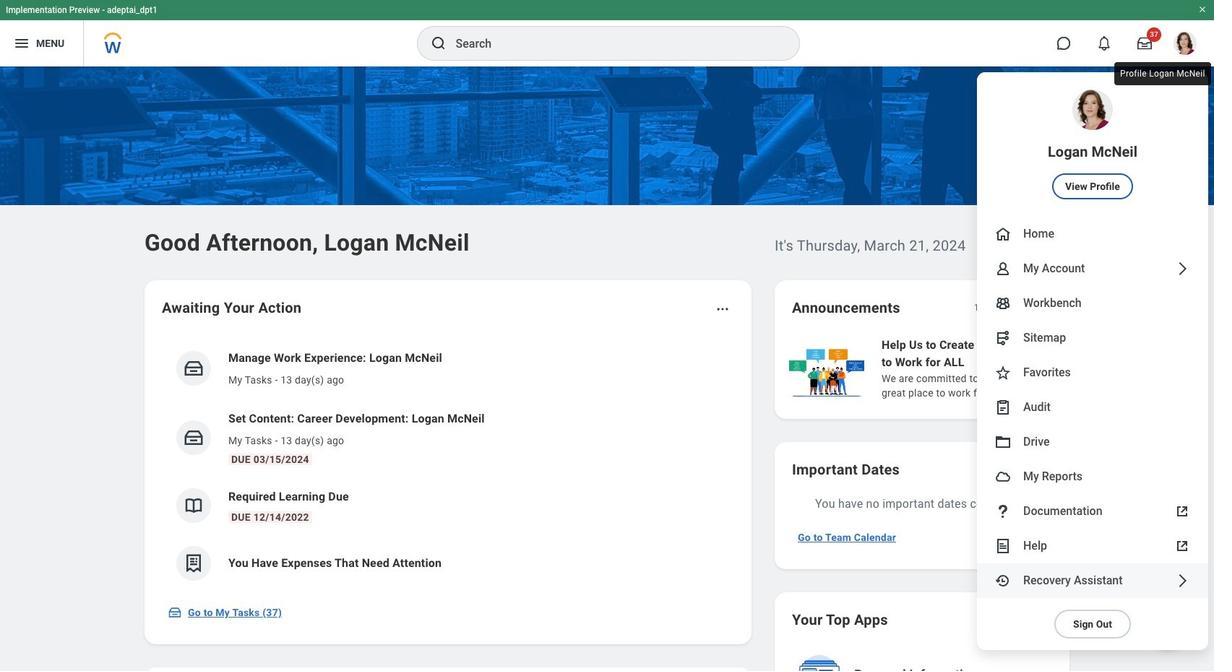 Task type: locate. For each thing, give the bounding box(es) containing it.
menu
[[978, 72, 1209, 651]]

9 menu item from the top
[[978, 460, 1209, 495]]

2 menu item from the top
[[978, 217, 1209, 252]]

7 menu item from the top
[[978, 391, 1209, 425]]

question image
[[995, 503, 1012, 521]]

endpoints image
[[995, 330, 1012, 347]]

inbox large image
[[1138, 36, 1153, 51]]

5 menu item from the top
[[978, 321, 1209, 356]]

banner
[[0, 0, 1215, 651]]

6 menu item from the top
[[978, 356, 1209, 391]]

main content
[[0, 67, 1215, 672]]

tooltip
[[1112, 59, 1215, 88]]

contact card matrix manager image
[[995, 295, 1012, 312]]

status
[[975, 302, 998, 314]]

inbox image
[[183, 358, 205, 380], [168, 606, 182, 620]]

1 horizontal spatial list
[[787, 336, 1215, 402]]

0 vertical spatial inbox image
[[183, 358, 205, 380]]

user image
[[995, 260, 1012, 278]]

inbox image
[[183, 427, 205, 449]]

justify image
[[13, 35, 30, 52]]

Search Workday  search field
[[456, 27, 770, 59]]

menu item
[[978, 72, 1209, 217], [978, 217, 1209, 252], [978, 252, 1209, 286], [978, 286, 1209, 321], [978, 321, 1209, 356], [978, 356, 1209, 391], [978, 391, 1209, 425], [978, 425, 1209, 460], [978, 460, 1209, 495], [978, 495, 1209, 529], [978, 529, 1209, 564], [978, 564, 1209, 599]]

1 vertical spatial inbox image
[[168, 606, 182, 620]]

list
[[787, 336, 1215, 402], [162, 338, 735, 593]]

chevron right small image
[[1034, 301, 1049, 315]]



Task type: describe. For each thing, give the bounding box(es) containing it.
11 menu item from the top
[[978, 529, 1209, 564]]

ext link image
[[1174, 503, 1192, 521]]

1 menu item from the top
[[978, 72, 1209, 217]]

avatar image
[[995, 469, 1012, 486]]

chevron left small image
[[1008, 301, 1023, 315]]

0 horizontal spatial inbox image
[[168, 606, 182, 620]]

ext link image
[[1174, 538, 1192, 555]]

star image
[[995, 364, 1012, 382]]

8 menu item from the top
[[978, 425, 1209, 460]]

folder open image
[[995, 434, 1012, 451]]

notifications large image
[[1098, 36, 1112, 51]]

book open image
[[183, 495, 205, 517]]

logan mcneil image
[[1174, 32, 1198, 55]]

document image
[[995, 538, 1012, 555]]

0 horizontal spatial list
[[162, 338, 735, 593]]

paste image
[[995, 399, 1012, 417]]

close environment banner image
[[1199, 5, 1208, 14]]

home image
[[995, 226, 1012, 243]]

chevron right image
[[1174, 260, 1192, 278]]

10 menu item from the top
[[978, 495, 1209, 529]]

4 menu item from the top
[[978, 286, 1209, 321]]

12 menu item from the top
[[978, 564, 1209, 599]]

search image
[[430, 35, 447, 52]]

dashboard expenses image
[[183, 553, 205, 575]]

related actions image
[[716, 302, 730, 317]]

3 menu item from the top
[[978, 252, 1209, 286]]

1 horizontal spatial inbox image
[[183, 358, 205, 380]]



Task type: vqa. For each thing, say whether or not it's contained in the screenshot.
for to the right
no



